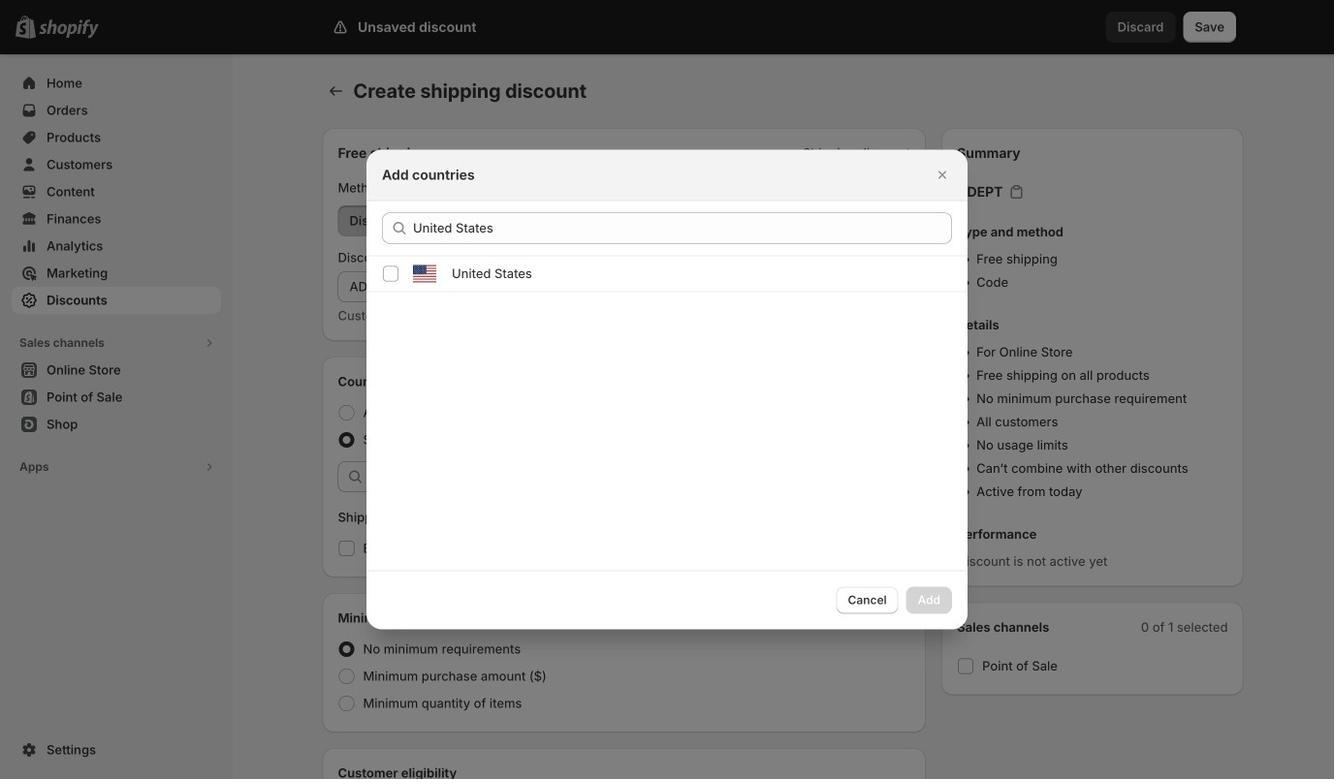Task type: vqa. For each thing, say whether or not it's contained in the screenshot.
text box
no



Task type: locate. For each thing, give the bounding box(es) containing it.
shopify image
[[39, 19, 99, 39]]

dialog
[[0, 150, 1334, 630]]



Task type: describe. For each thing, give the bounding box(es) containing it.
Search countries text field
[[413, 213, 952, 244]]



